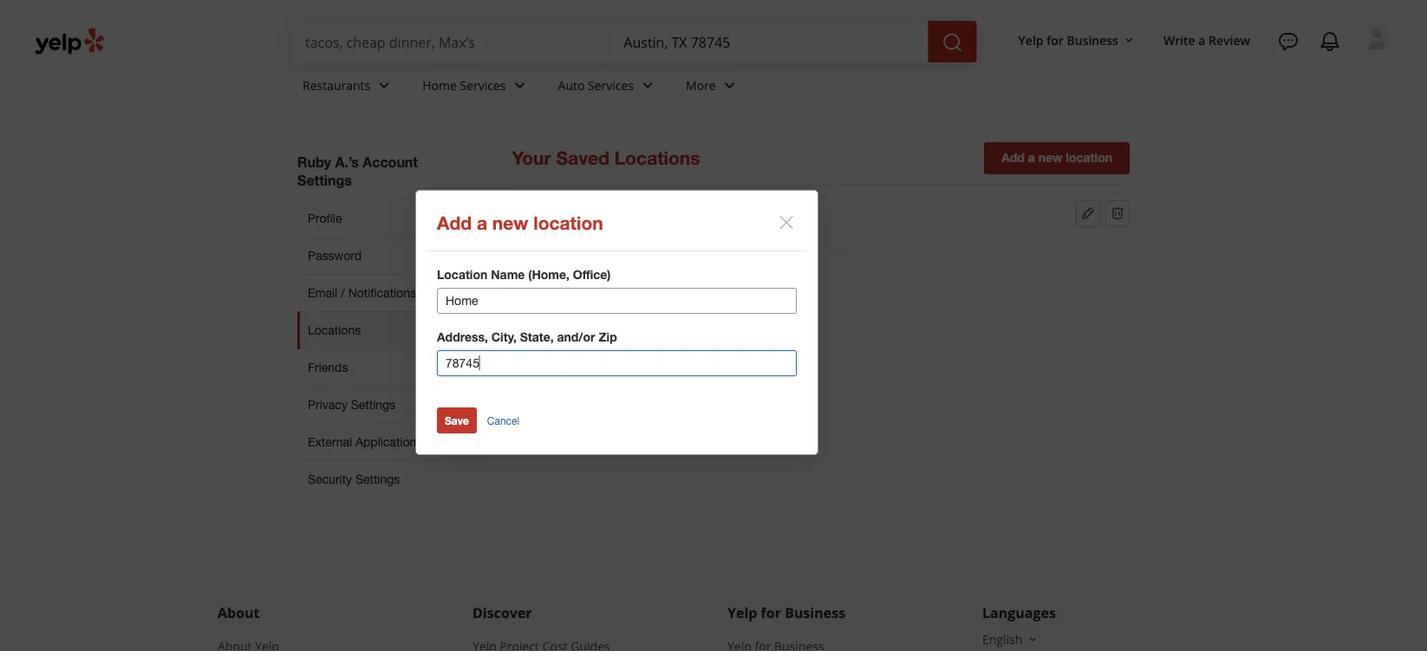 Task type: locate. For each thing, give the bounding box(es) containing it.
location
[[1067, 151, 1113, 165], [534, 212, 604, 234]]

email / notifications
[[308, 286, 416, 300]]

1 vertical spatial add a new location
[[437, 212, 604, 234]]

0 vertical spatial business
[[1067, 32, 1119, 48]]

16 chevron down v2 image
[[1123, 33, 1136, 47]]

1 vertical spatial settings
[[351, 398, 396, 412]]

0 vertical spatial yelp for business
[[1019, 32, 1119, 48]]

24 chevron down v2 image inside restaurants link
[[374, 75, 395, 96]]

1 vertical spatial location
[[534, 212, 604, 234]]

settings inside security settings link
[[356, 472, 400, 487]]

location
[[437, 268, 488, 282]]

1 vertical spatial a
[[1029, 151, 1036, 165]]

2 services from the left
[[588, 77, 634, 93]]

email
[[308, 286, 338, 300]]

friends link
[[298, 349, 486, 386]]

ruby
[[298, 154, 332, 170]]

address,
[[437, 330, 488, 344]]

applications
[[356, 435, 423, 449]]

business
[[1067, 32, 1119, 48], [785, 604, 846, 622]]

2 horizontal spatial 24 chevron down v2 image
[[720, 75, 741, 96]]

2 vertical spatial settings
[[356, 472, 400, 487]]

24 chevron down v2 image for more
[[720, 75, 741, 96]]

settings for privacy
[[351, 398, 396, 412]]

write a review
[[1164, 32, 1251, 48]]

password link
[[298, 237, 486, 274]]

saved
[[556, 147, 610, 169]]

eureka, ca primary
[[512, 201, 619, 232]]

None text field
[[437, 288, 797, 314], [437, 351, 797, 377], [437, 288, 797, 314], [437, 351, 797, 377]]

0 horizontal spatial business
[[785, 604, 846, 622]]

yelp for business button
[[1012, 24, 1143, 56]]

services for home services
[[460, 77, 506, 93]]

24 chevron down v2 image
[[638, 75, 658, 96]]

1 horizontal spatial add
[[1002, 151, 1025, 165]]

settings up external applications
[[351, 398, 396, 412]]

locations up ca
[[615, 147, 701, 169]]

0 horizontal spatial 24 chevron down v2 image
[[374, 75, 395, 96]]

24 chevron down v2 image
[[374, 75, 395, 96], [510, 75, 531, 96], [720, 75, 741, 96]]

2 vertical spatial a
[[477, 212, 488, 234]]

privacy settings link
[[298, 386, 486, 423]]

more link
[[672, 62, 754, 113]]

1 vertical spatial new
[[493, 212, 529, 234]]

yelp for business inside button
[[1019, 32, 1119, 48]]

external applications link
[[298, 423, 486, 461]]

1 services from the left
[[460, 77, 506, 93]]

cancel
[[487, 415, 520, 427]]

primary
[[512, 218, 554, 232]]

1 horizontal spatial home
[[512, 201, 547, 215]]

2 horizontal spatial a
[[1199, 32, 1206, 48]]

1 horizontal spatial yelp
[[1019, 32, 1044, 48]]

services
[[460, 77, 506, 93], [588, 77, 634, 93]]

settings down ruby on the left top
[[298, 172, 352, 188]]

business inside button
[[1067, 32, 1119, 48]]

0 horizontal spatial locations
[[308, 323, 361, 337]]

locations up the friends
[[308, 323, 361, 337]]

discover
[[473, 604, 532, 622]]

×
[[777, 202, 796, 237]]

0 vertical spatial settings
[[298, 172, 352, 188]]

yelp
[[1019, 32, 1044, 48], [728, 604, 758, 622]]

a.'s
[[335, 154, 359, 170]]

settings inside "privacy settings" "link"
[[351, 398, 396, 412]]

your
[[512, 147, 551, 169]]

3 24 chevron down v2 image from the left
[[720, 75, 741, 96]]

24 chevron down v2 image inside "more" link
[[720, 75, 741, 96]]

security settings link
[[298, 461, 486, 499]]

privacy
[[308, 398, 348, 412]]

a inside × 'dialog'
[[477, 212, 488, 234]]

0 horizontal spatial location
[[534, 212, 604, 234]]

review
[[1209, 32, 1251, 48]]

settings
[[298, 172, 352, 188], [351, 398, 396, 412], [356, 472, 400, 487]]

0 horizontal spatial home
[[423, 77, 457, 93]]

settings down applications
[[356, 472, 400, 487]]

0 horizontal spatial yelp for business
[[728, 604, 846, 622]]

home
[[423, 77, 457, 93], [512, 201, 547, 215]]

1 horizontal spatial services
[[588, 77, 634, 93]]

× dialog
[[416, 190, 819, 456]]

business categories element
[[289, 62, 1393, 113]]

save
[[445, 415, 469, 427]]

0 vertical spatial for
[[1047, 32, 1064, 48]]

0 vertical spatial home
[[423, 77, 457, 93]]

1 horizontal spatial add a new location
[[1002, 151, 1113, 165]]

(home,
[[529, 268, 570, 282]]

external applications
[[308, 435, 423, 449]]

0 horizontal spatial add
[[437, 212, 472, 234]]

None search field
[[291, 21, 981, 62]]

state,
[[520, 330, 554, 344]]

new inside × 'dialog'
[[493, 212, 529, 234]]

0 horizontal spatial yelp
[[728, 604, 758, 622]]

profile link
[[298, 200, 486, 237]]

0 horizontal spatial a
[[477, 212, 488, 234]]

24 chevron down v2 image right the "restaurants"
[[374, 75, 395, 96]]

2 24 chevron down v2 image from the left
[[510, 75, 531, 96]]

add
[[1002, 151, 1025, 165], [437, 212, 472, 234]]

settings for security
[[356, 472, 400, 487]]

1 horizontal spatial locations
[[615, 147, 701, 169]]

0 vertical spatial new
[[1039, 151, 1063, 165]]

1 horizontal spatial 24 chevron down v2 image
[[510, 75, 531, 96]]

0 vertical spatial add
[[1002, 151, 1025, 165]]

eureka,
[[558, 201, 599, 215]]

0 horizontal spatial add a new location
[[437, 212, 604, 234]]

24 chevron down v2 image right more
[[720, 75, 741, 96]]

a
[[1199, 32, 1206, 48], [1029, 151, 1036, 165], [477, 212, 488, 234]]

1 horizontal spatial location
[[1067, 151, 1113, 165]]

24 chevron down v2 image left auto
[[510, 75, 531, 96]]

24 chevron down v2 image inside home services link
[[510, 75, 531, 96]]

home for home
[[512, 201, 547, 215]]

yelp for business
[[1019, 32, 1119, 48], [728, 604, 846, 622]]

1 vertical spatial add
[[437, 212, 472, 234]]

0 horizontal spatial services
[[460, 77, 506, 93]]

1 horizontal spatial a
[[1029, 151, 1036, 165]]

auto
[[558, 77, 585, 93]]

email / notifications link
[[298, 274, 486, 311]]

0 vertical spatial location
[[1067, 151, 1113, 165]]

1 horizontal spatial new
[[1039, 151, 1063, 165]]

1 horizontal spatial for
[[1047, 32, 1064, 48]]

add a new location
[[1002, 151, 1113, 165], [437, 212, 604, 234]]

new
[[1039, 151, 1063, 165], [493, 212, 529, 234]]

1 horizontal spatial yelp for business
[[1019, 32, 1119, 48]]

1 horizontal spatial business
[[1067, 32, 1119, 48]]

locations
[[615, 147, 701, 169], [308, 323, 361, 337]]

location inside × 'dialog'
[[534, 212, 604, 234]]

1 vertical spatial home
[[512, 201, 547, 215]]

more
[[686, 77, 716, 93]]

home for home services
[[423, 77, 457, 93]]

1 vertical spatial yelp for business
[[728, 604, 846, 622]]

auto services
[[558, 77, 634, 93]]

account
[[363, 154, 418, 170]]

0 horizontal spatial new
[[493, 212, 529, 234]]

1 24 chevron down v2 image from the left
[[374, 75, 395, 96]]

office)
[[573, 268, 611, 282]]

home inside business categories 'element'
[[423, 77, 457, 93]]

languages
[[983, 604, 1057, 622]]

0 vertical spatial yelp
[[1019, 32, 1044, 48]]

0 horizontal spatial for
[[761, 604, 782, 622]]

1 vertical spatial yelp
[[728, 604, 758, 622]]

for
[[1047, 32, 1064, 48], [761, 604, 782, 622]]



Task type: vqa. For each thing, say whether or not it's contained in the screenshot.
Search inside the "button"
no



Task type: describe. For each thing, give the bounding box(es) containing it.
yelp inside button
[[1019, 32, 1044, 48]]

write a review link
[[1157, 24, 1258, 56]]

cancel link
[[487, 413, 520, 429]]

add a new location link
[[985, 142, 1130, 174]]

1 vertical spatial business
[[785, 604, 846, 622]]

address, city, state, and/or zip
[[437, 330, 617, 344]]

/
[[341, 286, 345, 300]]

friends
[[308, 360, 348, 375]]

1 vertical spatial locations
[[308, 323, 361, 337]]

about
[[218, 604, 260, 622]]

restaurants link
[[289, 62, 409, 113]]

0 vertical spatial add a new location
[[1002, 151, 1113, 165]]

security
[[308, 472, 352, 487]]

auto services link
[[544, 62, 672, 113]]

password
[[308, 249, 362, 263]]

for inside button
[[1047, 32, 1064, 48]]

home services
[[423, 77, 506, 93]]

0 vertical spatial locations
[[615, 147, 701, 169]]

external
[[308, 435, 352, 449]]

24 chevron down v2 image for restaurants
[[374, 75, 395, 96]]

locations link
[[298, 311, 486, 349]]

name
[[491, 268, 525, 282]]

and/or
[[557, 330, 596, 344]]

your saved locations
[[512, 147, 701, 169]]

messages image
[[1279, 31, 1300, 52]]

add a new location inside × 'dialog'
[[437, 212, 604, 234]]

0 vertical spatial a
[[1199, 32, 1206, 48]]

1 vertical spatial for
[[761, 604, 782, 622]]

notifications
[[348, 286, 416, 300]]

notifications image
[[1320, 31, 1341, 52]]

ruby a.'s account settings
[[298, 154, 418, 188]]

settings inside ruby a.'s account settings
[[298, 172, 352, 188]]

profile
[[308, 211, 342, 226]]

restaurants
[[303, 77, 371, 93]]

user actions element
[[1005, 22, 1418, 128]]

privacy settings
[[308, 398, 396, 412]]

24 chevron down v2 image for home services
[[510, 75, 531, 96]]

city,
[[492, 330, 517, 344]]

security settings
[[308, 472, 400, 487]]

write
[[1164, 32, 1196, 48]]

location name (home, office)
[[437, 268, 611, 282]]

zip
[[599, 330, 617, 344]]

services for auto services
[[588, 77, 634, 93]]

search image
[[943, 32, 963, 53]]

add inside × 'dialog'
[[437, 212, 472, 234]]

ca
[[602, 201, 619, 215]]

save button
[[437, 408, 477, 434]]

home services link
[[409, 62, 544, 113]]



